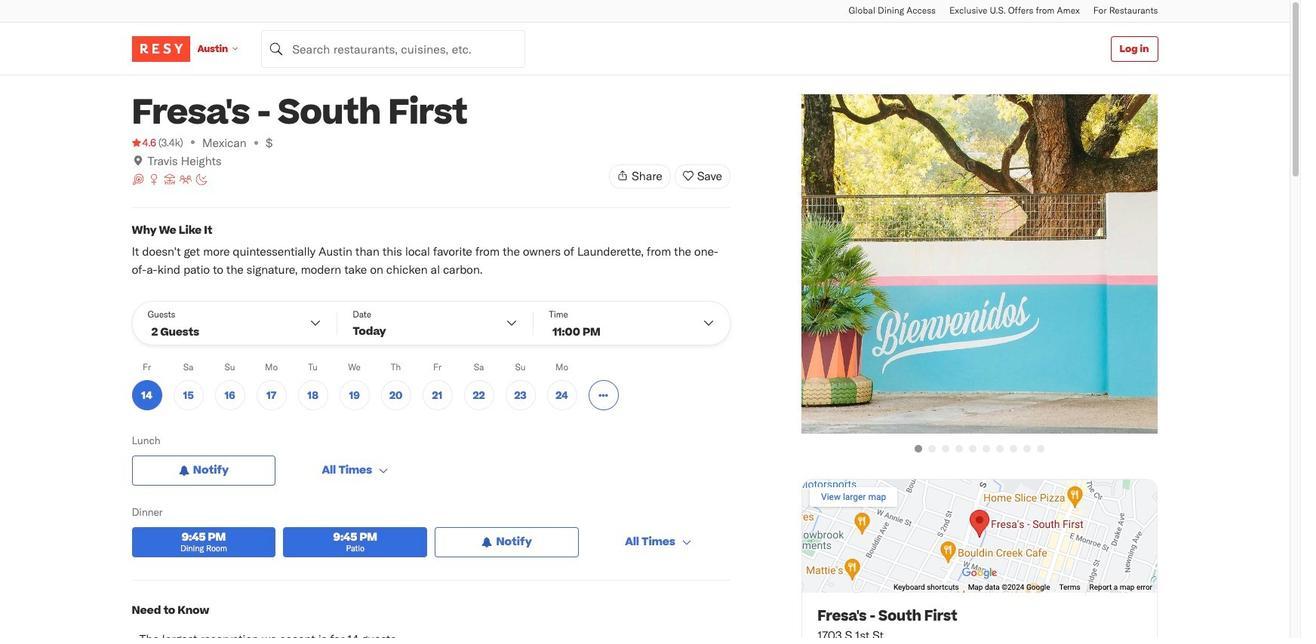 Task type: locate. For each thing, give the bounding box(es) containing it.
None field
[[261, 30, 526, 68]]

4.6 out of 5 stars image
[[132, 135, 156, 150]]



Task type: describe. For each thing, give the bounding box(es) containing it.
Search restaurants, cuisines, etc. text field
[[261, 30, 526, 68]]



Task type: vqa. For each thing, say whether or not it's contained in the screenshot.
field on the left of page
yes



